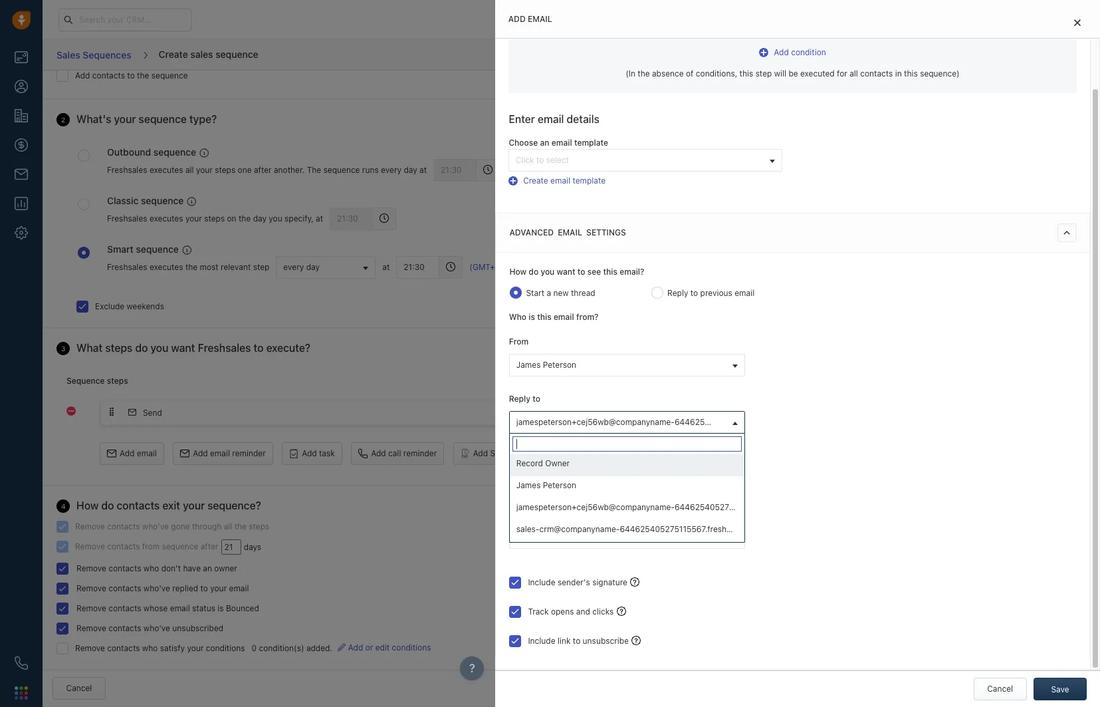 Task type: locate. For each thing, give the bounding box(es) containing it.
contacts down the 'sequences'
[[92, 71, 125, 80]]

add
[[509, 14, 526, 24], [775, 47, 789, 57], [75, 71, 90, 80], [120, 448, 135, 458], [193, 448, 208, 458], [302, 448, 317, 458], [371, 448, 386, 458], [473, 448, 488, 458], [348, 643, 363, 653]]

sender's
[[558, 577, 590, 587]]

the right on
[[239, 214, 251, 224]]

reminder right call at the bottom left of the page
[[404, 448, 437, 458]]

2 vertical spatial executes
[[150, 262, 183, 272]]

sales down in
[[892, 84, 915, 96]]

1 vertical spatial include
[[528, 636, 555, 646]]

1 horizontal spatial create
[[524, 175, 549, 185]]

2 jamespeterson+cej56wb@companyname- from the top
[[517, 502, 675, 512]]

an right have
[[203, 563, 212, 573]]

who down remove contacts who've unsubscribed at the bottom of page
[[142, 643, 158, 653]]

1 horizontal spatial cancel
[[988, 684, 1014, 694]]

at right runs
[[420, 165, 427, 175]]

peterson down owner
[[543, 481, 577, 491]]

every
[[381, 165, 402, 175], [284, 262, 304, 272]]

do up start
[[529, 267, 538, 277]]

contacts left whose
[[109, 603, 141, 613]]

how up start
[[509, 267, 526, 277]]

what for what are sales sequences?
[[850, 84, 873, 96]]

1 horizontal spatial all
[[224, 521, 232, 531]]

0 vertical spatial is
[[529, 312, 535, 322]]

day down the specify,
[[306, 262, 320, 272]]

contacts up remove contacts who satisfy your conditions
[[109, 623, 141, 633]]

0 horizontal spatial add email
[[120, 448, 157, 458]]

0 horizontal spatial at
[[316, 214, 323, 224]]

reply left previous
[[668, 288, 689, 298]]

be
[[789, 69, 799, 79]]

is right who
[[529, 312, 535, 322]]

1 horizontal spatial is
[[529, 312, 535, 322]]

1 vertical spatial jamespeterson+cej56wb@companyname-644625405275115567.freshworksmail.com
[[517, 502, 838, 512]]

to left previous
[[691, 288, 699, 298]]

1 vertical spatial all
[[186, 165, 194, 175]]

2 executes from the top
[[150, 214, 183, 224]]

email inside button
[[210, 448, 230, 458]]

include link to unsubscribe
[[528, 636, 629, 646]]

james peterson
[[517, 360, 577, 370], [517, 481, 577, 491]]

reminder up the sequence?
[[232, 448, 266, 458]]

1 horizontal spatial sales
[[892, 84, 915, 96]]

day right runs
[[404, 165, 418, 175]]

1 peterson from the top
[[543, 360, 577, 370]]

executes down <span class=" ">sales reps can use this for prospecting and account-based selling e.g. following up with event attendees</span> icon
[[150, 262, 183, 272]]

0 vertical spatial what
[[850, 84, 873, 96]]

cancel right freshworks switcher image
[[66, 683, 92, 693]]

after right one
[[254, 165, 272, 175]]

email inside button
[[137, 448, 157, 458]]

1 horizontal spatial cancel button
[[974, 678, 1027, 700]]

to left execute?
[[254, 342, 264, 354]]

cancel left save
[[988, 684, 1014, 694]]

this right in
[[905, 69, 918, 79]]

this down a
[[538, 312, 552, 322]]

unsubscribed
[[173, 623, 224, 633]]

1 jamespeterson+cej56wb@companyname-644625405275115567.freshworksmail.com from the top
[[517, 417, 838, 427]]

all right through at the bottom of the page
[[224, 521, 232, 531]]

add sms button
[[453, 442, 515, 465]]

executes down outbound sequence
[[150, 165, 183, 175]]

1 vertical spatial do
[[135, 342, 148, 354]]

2 vertical spatial day
[[306, 262, 320, 272]]

who is this email from?
[[509, 312, 599, 322]]

1 vertical spatial executes
[[150, 214, 183, 224]]

0 vertical spatial an
[[540, 138, 549, 148]]

opens
[[551, 606, 574, 616]]

peterson down who is this email from?
[[543, 360, 577, 370]]

1 horizontal spatial step
[[756, 69, 773, 79]]

enter email details
[[509, 113, 600, 125]]

executes down classic sequence
[[150, 214, 183, 224]]

<span class=" ">sales reps can use this for weekly check-ins with leads and to run renewal campaigns e.g. renewing a contract</span> image
[[187, 197, 196, 206]]

cancel button inside "enter email details" dialog
[[974, 678, 1027, 700]]

2 horizontal spatial you
[[541, 267, 555, 277]]

644625405275115567.freshworksmail.com
[[675, 417, 838, 427], [675, 502, 838, 512], [620, 524, 783, 534]]

2 horizontal spatial do
[[529, 267, 538, 277]]

how for how do contacts exit your sequence?
[[76, 500, 99, 512]]

0 horizontal spatial after
[[201, 541, 218, 551]]

an
[[540, 138, 549, 148], [203, 563, 212, 573]]

include for include sender's signature
[[528, 577, 555, 587]]

after down through at the bottom of the page
[[201, 541, 218, 551]]

contacts for remove contacts who've unsubscribed
[[109, 623, 141, 633]]

1 horizontal spatial add email
[[509, 14, 553, 24]]

freshsales down outbound on the left top
[[107, 165, 147, 175]]

want inside "enter email details" dialog
[[557, 267, 575, 277]]

remove for remove contacts who satisfy your conditions
[[75, 643, 105, 653]]

1 horizontal spatial do
[[135, 342, 148, 354]]

contacts left exit at the left bottom of the page
[[117, 500, 160, 512]]

freshsales down classic
[[107, 214, 147, 224]]

sequences
[[83, 49, 131, 60]]

0 vertical spatial all
[[850, 69, 859, 79]]

1 horizontal spatial you
[[269, 214, 282, 224]]

1 vertical spatial want
[[171, 342, 195, 354]]

record
[[517, 459, 543, 469]]

this right conditions,
[[740, 69, 754, 79]]

0 vertical spatial how
[[509, 267, 526, 277]]

1 vertical spatial at
[[316, 214, 323, 224]]

freshsales left execute?
[[198, 342, 251, 354]]

0 horizontal spatial reply
[[509, 394, 531, 404]]

at right the specify,
[[316, 214, 323, 224]]

0 vertical spatial create
[[159, 48, 188, 60]]

to up record owner
[[533, 394, 541, 404]]

conditions left the 0
[[206, 643, 245, 653]]

what right 3
[[76, 342, 103, 354]]

jamespeterson+cej56wb@companyname- up the crm@companyname-
[[517, 502, 675, 512]]

added.
[[307, 643, 333, 653]]

1 reminder from the left
[[232, 448, 266, 458]]

add task button
[[282, 442, 342, 465]]

clicks
[[592, 606, 614, 616]]

do inside "enter email details" dialog
[[529, 267, 538, 277]]

template down details
[[574, 138, 608, 148]]

how inside "enter email details" dialog
[[509, 267, 526, 277]]

1 horizontal spatial reminder
[[404, 448, 437, 458]]

0 horizontal spatial sales
[[191, 48, 213, 60]]

0 vertical spatial james peterson
[[517, 360, 577, 370]]

who for don't
[[144, 563, 159, 573]]

step inside "enter email details" dialog
[[756, 69, 773, 79]]

freshsales down smart
[[107, 262, 147, 272]]

how for how do you want to see this email?
[[509, 267, 526, 277]]

contacts down remove contacts from sequence after
[[109, 563, 141, 573]]

what for what steps do you want freshsales to execute?
[[76, 342, 103, 354]]

sales
[[191, 48, 213, 60], [892, 84, 915, 96]]

step
[[756, 69, 773, 79], [253, 262, 270, 272]]

in
[[896, 69, 902, 79]]

james peterson down record owner
[[517, 481, 577, 491]]

contacts up are
[[861, 69, 894, 79]]

steps up days
[[249, 521, 270, 531]]

1 vertical spatial peterson
[[543, 481, 577, 491]]

0 vertical spatial include
[[528, 577, 555, 587]]

steps left one
[[215, 165, 236, 175]]

add task
[[302, 448, 335, 458]]

is
[[529, 312, 535, 322], [218, 603, 224, 613]]

0 horizontal spatial day
[[253, 214, 267, 224]]

0 vertical spatial peterson
[[543, 360, 577, 370]]

contacts for remove contacts whose email status is bounced
[[109, 603, 141, 613]]

reply down from
[[509, 394, 531, 404]]

0
[[252, 643, 257, 653]]

0 horizontal spatial do
[[101, 500, 114, 512]]

owner
[[546, 459, 570, 469]]

1 vertical spatial after
[[201, 541, 218, 551]]

sales
[[57, 49, 80, 60]]

2 vertical spatial do
[[101, 500, 114, 512]]

2 include from the top
[[528, 636, 555, 646]]

add inside button
[[193, 448, 208, 458]]

what left are
[[850, 84, 873, 96]]

day right on
[[253, 214, 267, 224]]

1 horizontal spatial conditions
[[392, 643, 431, 653]]

an up click to select
[[540, 138, 549, 148]]

step right relevant
[[253, 262, 270, 272]]

every day button
[[276, 256, 376, 278]]

1 vertical spatial add email
[[120, 448, 157, 458]]

1 vertical spatial what
[[76, 342, 103, 354]]

0 vertical spatial jamespeterson+cej56wb@companyname-644625405275115567.freshworksmail.com
[[517, 417, 838, 427]]

save button
[[1034, 678, 1088, 700]]

close image
[[1075, 19, 1082, 27]]

to right click
[[537, 155, 544, 165]]

1 vertical spatial 644625405275115567.freshworksmail.com
[[675, 502, 838, 512]]

0 vertical spatial do
[[529, 267, 538, 277]]

0 vertical spatial reply
[[668, 288, 689, 298]]

contacts left from
[[107, 541, 140, 551]]

0 vertical spatial every
[[381, 165, 402, 175]]

the right (in at the right top of page
[[638, 69, 650, 79]]

you left the specify,
[[269, 214, 282, 224]]

jamespeterson+cej56wb@companyname-644625405275115567.freshworksmail.com
[[517, 417, 838, 427], [517, 502, 838, 512]]

contacts for remove contacts who don't have an owner
[[109, 563, 141, 573]]

1 james from the top
[[517, 360, 541, 370]]

exit
[[163, 500, 180, 512]]

1 vertical spatial james peterson
[[517, 481, 577, 491]]

or
[[366, 643, 373, 653]]

select
[[547, 155, 569, 165]]

remove contacts who don't have an owner
[[76, 563, 237, 573]]

conditions
[[392, 643, 431, 653], [206, 643, 245, 653]]

1 vertical spatial how
[[76, 500, 99, 512]]

1 vertical spatial day
[[253, 214, 267, 224]]

at right every day button
[[383, 262, 390, 272]]

0 horizontal spatial reminder
[[232, 448, 266, 458]]

this
[[740, 69, 754, 79], [905, 69, 918, 79], [603, 267, 618, 277], [538, 312, 552, 322]]

add or edit conditions link
[[338, 643, 431, 653]]

reminder
[[232, 448, 266, 458], [404, 448, 437, 458]]

2 vertical spatial at
[[383, 262, 390, 272]]

who've down whose
[[144, 623, 170, 633]]

template down "choose an email template"
[[573, 175, 606, 185]]

2 horizontal spatial day
[[404, 165, 418, 175]]

0 vertical spatial james
[[517, 360, 541, 370]]

contacts
[[861, 69, 894, 79], [92, 71, 125, 80], [117, 500, 160, 512], [107, 521, 140, 531], [107, 541, 140, 551], [109, 563, 141, 573], [109, 583, 141, 593], [109, 603, 141, 613], [109, 623, 141, 633], [107, 643, 140, 653]]

from
[[509, 337, 529, 347]]

sales up type?
[[191, 48, 213, 60]]

your down <span class=" ">sales reps can use this for weekly check-ins with leads and to run renewal campaigns e.g. renewing a contract</span> icon
[[186, 214, 202, 224]]

day
[[404, 165, 418, 175], [253, 214, 267, 224], [306, 262, 320, 272]]

all right for
[[850, 69, 859, 79]]

an inside "enter email details" dialog
[[540, 138, 549, 148]]

this right the see
[[603, 267, 618, 277]]

all up <span class=" ">sales reps can use this for weekly check-ins with leads and to run renewal campaigns e.g. renewing a contract</span> icon
[[186, 165, 194, 175]]

freshsales executes all your steps one after another. the sequence runs every day at
[[107, 165, 427, 175]]

0 horizontal spatial what
[[76, 342, 103, 354]]

1 james peterson from the top
[[517, 360, 577, 370]]

1 horizontal spatial how
[[509, 267, 526, 277]]

freshworks switcher image
[[15, 686, 28, 700]]

freshsales
[[107, 165, 147, 175], [107, 214, 147, 224], [107, 262, 147, 272], [198, 342, 251, 354]]

1 executes from the top
[[150, 165, 183, 175]]

your
[[114, 113, 136, 125], [196, 165, 213, 175], [186, 214, 202, 224], [183, 500, 205, 512], [210, 583, 227, 593], [187, 643, 204, 653]]

None text field
[[222, 539, 242, 555]]

edit
[[376, 643, 390, 653]]

2 vertical spatial you
[[151, 342, 169, 354]]

0 horizontal spatial create
[[159, 48, 188, 60]]

(in the absence of conditions, this step will be executed for all contacts in this sequence)
[[626, 69, 960, 79]]

to
[[127, 71, 135, 80], [537, 155, 544, 165], [578, 267, 585, 277], [691, 288, 699, 298], [254, 342, 264, 354], [533, 394, 541, 404], [201, 583, 208, 593], [573, 636, 580, 646]]

reminder inside button
[[404, 448, 437, 458]]

peterson
[[543, 360, 577, 370], [543, 481, 577, 491]]

reply for reply to
[[509, 394, 531, 404]]

0 vertical spatial sales
[[191, 48, 213, 60]]

0 horizontal spatial conditions
[[206, 643, 245, 653]]

the up what's your sequence type?
[[137, 71, 149, 80]]

most
[[200, 262, 219, 272]]

create for create sales sequence
[[159, 48, 188, 60]]

1 jamespeterson+cej56wb@companyname- from the top
[[517, 417, 675, 427]]

create up add contacts to the sequence at left top
[[159, 48, 188, 60]]

1 vertical spatial reply
[[509, 394, 531, 404]]

reply
[[668, 288, 689, 298], [509, 394, 531, 404]]

create inside "enter email details" dialog
[[524, 175, 549, 185]]

who've for replied
[[144, 583, 170, 593]]

0 horizontal spatial all
[[186, 165, 194, 175]]

your down unsubscribed
[[187, 643, 204, 653]]

the
[[307, 165, 321, 175]]

include up track
[[528, 577, 555, 587]]

0 vertical spatial who
[[144, 563, 159, 573]]

cancel
[[66, 683, 92, 693], [988, 684, 1014, 694]]

0 vertical spatial add email
[[509, 14, 553, 24]]

remove for remove contacts who've unsubscribed
[[76, 623, 106, 633]]

after
[[254, 165, 272, 175], [201, 541, 218, 551]]

who've up from
[[142, 521, 169, 531]]

None search field
[[513, 437, 743, 452], [513, 473, 729, 487], [513, 531, 729, 545], [513, 437, 743, 452], [513, 473, 729, 487], [513, 531, 729, 545]]

add email inside add email button
[[120, 448, 157, 458]]

who left don't
[[144, 563, 159, 573]]

start
[[526, 288, 544, 298]]

0 horizontal spatial step
[[253, 262, 270, 272]]

1 vertical spatial create
[[524, 175, 549, 185]]

1 vertical spatial jamespeterson+cej56wb@companyname-
[[517, 502, 675, 512]]

step left will
[[756, 69, 773, 79]]

how right 4
[[76, 500, 99, 512]]

reminder for add email reminder
[[232, 448, 266, 458]]

james down record
[[517, 481, 541, 491]]

0 horizontal spatial an
[[203, 563, 212, 573]]

1 vertical spatial every
[[284, 262, 304, 272]]

what
[[850, 84, 873, 96], [76, 342, 103, 354]]

1 include from the top
[[528, 577, 555, 587]]

list box
[[510, 455, 838, 542]]

0 vertical spatial who've
[[142, 521, 169, 531]]

gone
[[171, 521, 190, 531]]

reminder inside button
[[232, 448, 266, 458]]

save
[[1052, 684, 1070, 694]]

conditions right edit
[[392, 643, 431, 653]]

do down weekends
[[135, 342, 148, 354]]

remove for remove contacts who've replied to your email
[[76, 583, 106, 593]]

freshsales executes your steps on the day you specify, at
[[107, 214, 323, 224]]

the left 'most'
[[186, 262, 198, 272]]

2 vertical spatial who've
[[144, 623, 170, 633]]

what steps do you want freshsales to execute?
[[76, 342, 311, 354]]

freshsales for classic
[[107, 214, 147, 224]]

cancel button right freshworks switcher image
[[53, 677, 106, 700]]

contacts up remove contacts from sequence after
[[107, 521, 140, 531]]

0 horizontal spatial cancel button
[[53, 677, 106, 700]]

enter email details dialog
[[495, 0, 1101, 707]]

0 horizontal spatial every
[[284, 262, 304, 272]]

add email
[[509, 14, 553, 24], [120, 448, 157, 458]]

who for satisfy
[[142, 643, 158, 653]]

0 vertical spatial 644625405275115567.freshworksmail.com
[[675, 417, 838, 427]]

include left link
[[528, 636, 555, 646]]

0 horizontal spatial how
[[76, 500, 99, 512]]

644625405275115567.freshworksmail.com inside the jamespeterson+cej56wb@companyname-644625405275115567.freshworksmail.com "dropdown button"
[[675, 417, 838, 427]]

0 horizontal spatial is
[[218, 603, 224, 613]]

condition(s)
[[259, 643, 304, 653]]

james peterson inside button
[[517, 360, 577, 370]]

2 peterson from the top
[[543, 481, 577, 491]]

you right utc
[[541, 267, 555, 277]]

james down from
[[517, 360, 541, 370]]

status
[[192, 603, 215, 613]]

2 jamespeterson+cej56wb@companyname-644625405275115567.freshworksmail.com from the top
[[517, 502, 838, 512]]

1 vertical spatial who've
[[144, 583, 170, 593]]

who've for unsubscribed
[[144, 623, 170, 633]]

every down the specify,
[[284, 262, 304, 272]]

reply to
[[509, 394, 541, 404]]

0 horizontal spatial cancel
[[66, 683, 92, 693]]

contacts down remove contacts who don't have an owner
[[109, 583, 141, 593]]

from?
[[577, 312, 599, 322]]

1 vertical spatial sales
[[892, 84, 915, 96]]

contacts down remove contacts who've unsubscribed at the bottom of page
[[107, 643, 140, 653]]

who've down remove contacts who don't have an owner
[[144, 583, 170, 593]]

1 horizontal spatial day
[[306, 262, 320, 272]]

do
[[529, 267, 538, 277], [135, 342, 148, 354], [101, 500, 114, 512]]

do right 4
[[101, 500, 114, 512]]

3 executes from the top
[[150, 262, 183, 272]]

add condition
[[775, 47, 827, 57]]

cancel for cancel 'button' in "enter email details" dialog
[[988, 684, 1014, 694]]

track
[[528, 606, 549, 616]]

0 vertical spatial after
[[254, 165, 272, 175]]

steps
[[215, 165, 236, 175], [204, 214, 225, 224], [105, 342, 133, 354], [107, 376, 128, 385], [249, 521, 270, 531]]

1 vertical spatial an
[[203, 563, 212, 573]]

remove for remove contacts whose email status is bounced
[[76, 603, 106, 613]]

1 vertical spatial james
[[517, 481, 541, 491]]

phone element
[[8, 650, 35, 676]]

0 vertical spatial at
[[420, 165, 427, 175]]

do for contacts
[[101, 500, 114, 512]]

the
[[638, 69, 650, 79], [137, 71, 149, 80], [239, 214, 251, 224], [186, 262, 198, 272], [235, 521, 247, 531]]

cancel button left save
[[974, 678, 1027, 700]]

replied
[[173, 583, 198, 593]]

0 vertical spatial executes
[[150, 165, 183, 175]]

every right runs
[[381, 165, 402, 175]]

is right status on the bottom of page
[[218, 603, 224, 613]]

2 horizontal spatial all
[[850, 69, 859, 79]]

2 james from the top
[[517, 481, 541, 491]]

cancel inside "enter email details" dialog
[[988, 684, 1014, 694]]

2 vertical spatial all
[[224, 521, 232, 531]]

0 vertical spatial want
[[557, 267, 575, 277]]

2 reminder from the left
[[404, 448, 437, 458]]

to down the 'sequences'
[[127, 71, 135, 80]]

template
[[574, 138, 608, 148], [573, 175, 606, 185]]



Task type: vqa. For each thing, say whether or not it's contained in the screenshot.
fifth Weighted value from the right
no



Task type: describe. For each thing, give the bounding box(es) containing it.
execute?
[[266, 342, 311, 354]]

james inside button
[[517, 360, 541, 370]]

contacts for remove contacts who've gone through all the steps
[[107, 521, 140, 531]]

settings
[[586, 228, 626, 238]]

classic sequence
[[107, 195, 184, 206]]

remove for remove contacts from sequence after
[[75, 541, 105, 551]]

phone image
[[15, 657, 28, 670]]

start a new thread
[[526, 288, 595, 298]]

click
[[516, 155, 535, 165]]

2 horizontal spatial at
[[420, 165, 427, 175]]

from
[[142, 541, 160, 551]]

to right link
[[573, 636, 580, 646]]

include sender's signature
[[528, 577, 627, 587]]

call
[[388, 448, 401, 458]]

remove contacts who satisfy your conditions
[[75, 643, 245, 653]]

choose an email template
[[509, 138, 608, 148]]

include for include link to unsubscribe
[[528, 636, 555, 646]]

0 condition(s) added.
[[252, 643, 333, 653]]

relevant
[[221, 262, 251, 272]]

sequence?
[[208, 500, 261, 512]]

(gmt+00:00)
[[470, 262, 521, 272]]

of
[[686, 69, 694, 79]]

jamespeterson+cej56wb@companyname- inside list box
[[517, 502, 675, 512]]

your down owner
[[210, 583, 227, 593]]

jamespeterson+cej56wb@companyname-644625405275115567.freshworksmail.com button
[[509, 411, 838, 434]]

another.
[[274, 165, 305, 175]]

remove contacts from sequence after
[[75, 541, 218, 551]]

advanced email settings
[[509, 228, 626, 238]]

jamespeterson+cej56wb@companyname-644625405275115567.freshworksmail.com inside "dropdown button"
[[517, 417, 838, 427]]

executes for smart sequence
[[150, 262, 183, 272]]

smart sequence
[[107, 243, 179, 255]]

to inside button
[[537, 155, 544, 165]]

sequence
[[67, 376, 105, 385]]

will
[[775, 69, 787, 79]]

the inside "enter email details" dialog
[[638, 69, 650, 79]]

add condition link
[[760, 47, 827, 57]]

1 vertical spatial step
[[253, 262, 270, 272]]

outbound sequence
[[107, 146, 196, 158]]

to right replied
[[201, 583, 208, 593]]

previous
[[701, 288, 733, 298]]

create sales sequence
[[159, 48, 258, 60]]

1 horizontal spatial after
[[254, 165, 272, 175]]

jamespeterson+cej56wb@companyname- inside "dropdown button"
[[517, 417, 675, 427]]

1 horizontal spatial at
[[383, 262, 390, 272]]

how do you want to see this email?
[[509, 267, 644, 277]]

freshsales for smart
[[107, 262, 147, 272]]

1 horizontal spatial every
[[381, 165, 402, 175]]

<span class=" ">sales reps can use this for traditional drip campaigns e.g. reengaging with cold prospects</span> image
[[200, 148, 209, 158]]

every inside button
[[284, 262, 304, 272]]

jamespeterson+cej56wb@companyname-644625405275115567.freshworksmail.com inside list box
[[517, 502, 838, 512]]

do for you
[[529, 267, 538, 277]]

contacts for remove contacts who've replied to your email
[[109, 583, 141, 593]]

create for create email template
[[524, 175, 549, 185]]

day inside every day button
[[306, 262, 320, 272]]

absence
[[653, 69, 684, 79]]

1 vertical spatial template
[[573, 175, 606, 185]]

executes for outbound sequence
[[150, 165, 183, 175]]

bounced
[[226, 603, 259, 613]]

sales-
[[517, 524, 540, 534]]

classic
[[107, 195, 139, 206]]

advanced
[[509, 228, 554, 238]]

sequence)
[[921, 69, 960, 79]]

3
[[61, 344, 66, 352]]

contacts for remove contacts who satisfy your conditions
[[107, 643, 140, 653]]

remove for remove contacts who've gone through all the steps
[[75, 521, 105, 531]]

1 vertical spatial is
[[218, 603, 224, 613]]

reminder for add call reminder
[[404, 448, 437, 458]]

weekends
[[127, 301, 164, 311]]

choose
[[509, 138, 538, 148]]

utc
[[523, 262, 540, 272]]

what's your sequence type?
[[76, 113, 217, 125]]

for
[[838, 69, 848, 79]]

a
[[547, 288, 551, 298]]

james peterson button
[[509, 354, 746, 377]]

executes for classic sequence
[[150, 214, 183, 224]]

sequence steps
[[67, 376, 128, 385]]

0 horizontal spatial want
[[171, 342, 195, 354]]

cancel for left cancel 'button'
[[66, 683, 92, 693]]

are
[[876, 84, 890, 96]]

2 james peterson from the top
[[517, 481, 577, 491]]

to left the see
[[578, 267, 585, 277]]

satisfy
[[160, 643, 185, 653]]

crm@companyname-
[[540, 524, 620, 534]]

your right exit at the left bottom of the page
[[183, 500, 205, 512]]

all inside "enter email details" dialog
[[850, 69, 859, 79]]

outbound
[[107, 146, 151, 158]]

0 vertical spatial day
[[404, 165, 418, 175]]

remove contacts who've gone through all the steps
[[75, 521, 270, 531]]

conditions,
[[696, 69, 738, 79]]

add or edit conditions
[[348, 643, 431, 653]]

the down the sequence?
[[235, 521, 247, 531]]

peterson inside button
[[543, 360, 577, 370]]

what are sales sequences?
[[850, 84, 970, 96]]

specify,
[[285, 214, 314, 224]]

sequences?
[[918, 84, 970, 96]]

contacts for remove contacts from sequence after
[[107, 541, 140, 551]]

sales sequences
[[57, 49, 131, 60]]

steps up "sequence steps"
[[105, 342, 133, 354]]

steps left on
[[204, 214, 225, 224]]

(gmt+00:00) utc link
[[470, 261, 540, 273]]

task
[[319, 448, 335, 458]]

freshsales for outbound
[[107, 165, 147, 175]]

contacts for add contacts to the sequence
[[92, 71, 125, 80]]

you inside "enter email details" dialog
[[541, 267, 555, 277]]

who've for gone
[[142, 521, 169, 531]]

how do contacts exit your sequence?
[[76, 500, 261, 512]]

your down <span class=" ">sales reps can use this for traditional drip campaigns e.g. reengaging with cold prospects</span> icon
[[196, 165, 213, 175]]

days
[[244, 542, 262, 552]]

remove contacts who've unsubscribed
[[76, 623, 224, 633]]

what's
[[76, 113, 111, 125]]

email?
[[620, 267, 644, 277]]

create email template
[[524, 175, 606, 185]]

freshsales executes the most relevant step
[[107, 262, 270, 272]]

<span class=" ">sales reps can use this for prospecting and account-based selling e.g. following up with event attendees</span> image
[[182, 245, 191, 254]]

your right what's
[[114, 113, 136, 125]]

remove for remove contacts who don't have an owner
[[76, 563, 106, 573]]

remove contacts who've replied to your email
[[76, 583, 249, 593]]

is inside "enter email details" dialog
[[529, 312, 535, 322]]

sms
[[491, 448, 508, 458]]

email
[[558, 228, 582, 238]]

Search your CRM... text field
[[59, 8, 192, 31]]

record owner
[[517, 459, 570, 469]]

click to select button
[[509, 149, 783, 171]]

list box containing record owner
[[510, 455, 838, 542]]

steps right sequence at bottom
[[107, 376, 128, 385]]

4
[[61, 502, 66, 510]]

send
[[143, 408, 162, 418]]

add email button
[[100, 442, 164, 465]]

cc
[[509, 451, 520, 461]]

and
[[576, 606, 590, 616]]

0 vertical spatial template
[[574, 138, 608, 148]]

exclude weekends
[[95, 301, 164, 311]]

bcc
[[509, 509, 524, 519]]

0 horizontal spatial you
[[151, 342, 169, 354]]

owner
[[214, 563, 237, 573]]

click to select
[[516, 155, 569, 165]]

2 vertical spatial 644625405275115567.freshworksmail.com
[[620, 524, 783, 534]]

remove contacts whose email status is bounced
[[76, 603, 259, 613]]

0 vertical spatial you
[[269, 214, 282, 224]]

one
[[238, 165, 252, 175]]

who
[[509, 312, 527, 322]]

(gmt+00:00) utc
[[470, 262, 540, 272]]

reply for reply to previous email
[[668, 288, 689, 298]]

add email inside "enter email details" dialog
[[509, 14, 553, 24]]

contacts inside "enter email details" dialog
[[861, 69, 894, 79]]



